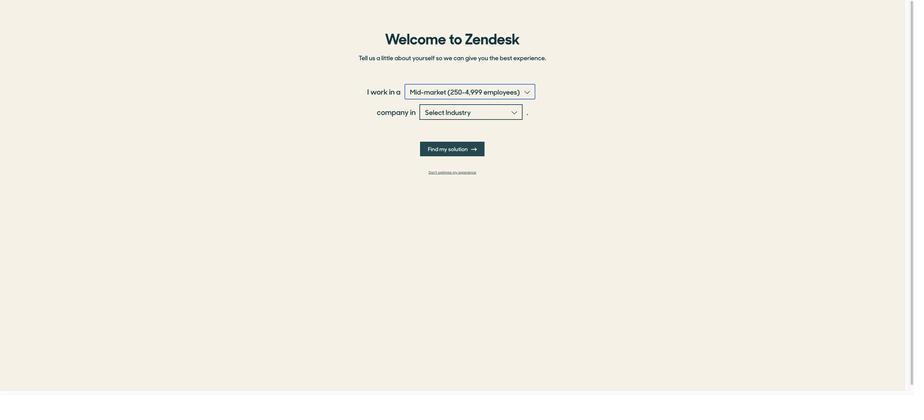 Task type: locate. For each thing, give the bounding box(es) containing it.
a right us
[[376, 53, 380, 62]]

experience.
[[513, 53, 546, 62]]

don't optimize my experience
[[429, 170, 476, 175]]

0 horizontal spatial my
[[439, 145, 447, 153]]

yourself
[[412, 53, 435, 62]]

us
[[369, 53, 375, 62]]

1 horizontal spatial in
[[410, 107, 416, 117]]

0 vertical spatial my
[[439, 145, 447, 153]]

in right work
[[389, 86, 395, 97]]

arrow right image
[[471, 147, 477, 152]]

my
[[439, 145, 447, 153], [453, 170, 457, 175]]

my right optimize
[[453, 170, 457, 175]]

welcome
[[385, 27, 446, 48]]

i work in a
[[367, 86, 401, 97]]

in
[[389, 86, 395, 97], [410, 107, 416, 117]]

we
[[444, 53, 452, 62]]

1 vertical spatial in
[[410, 107, 416, 117]]

1 vertical spatial a
[[396, 86, 401, 97]]

zendesk
[[465, 27, 520, 48]]

a right work
[[396, 86, 401, 97]]

0 vertical spatial in
[[389, 86, 395, 97]]

can
[[453, 53, 464, 62]]

in right company
[[410, 107, 416, 117]]

company
[[377, 107, 409, 117]]

my right find
[[439, 145, 447, 153]]

1 vertical spatial my
[[453, 170, 457, 175]]

a
[[376, 53, 380, 62], [396, 86, 401, 97]]

solution
[[448, 145, 468, 153]]

0 horizontal spatial a
[[376, 53, 380, 62]]



Task type: describe. For each thing, give the bounding box(es) containing it.
about
[[394, 53, 411, 62]]

0 vertical spatial a
[[376, 53, 380, 62]]

company in
[[377, 107, 416, 117]]

i
[[367, 86, 369, 97]]

.
[[527, 107, 528, 117]]

find     my solution button
[[420, 142, 485, 156]]

welcome to zendesk
[[385, 27, 520, 48]]

work
[[370, 86, 388, 97]]

experience
[[458, 170, 476, 175]]

you
[[478, 53, 488, 62]]

find
[[428, 145, 438, 153]]

give
[[465, 53, 477, 62]]

to
[[449, 27, 462, 48]]

don't optimize my experience link
[[355, 170, 550, 175]]

0 horizontal spatial in
[[389, 86, 395, 97]]

the
[[489, 53, 499, 62]]

1 horizontal spatial my
[[453, 170, 457, 175]]

1 horizontal spatial a
[[396, 86, 401, 97]]

optimize
[[438, 170, 452, 175]]

best
[[500, 53, 512, 62]]

little
[[381, 53, 393, 62]]

find     my solution
[[428, 145, 469, 153]]

my inside button
[[439, 145, 447, 153]]

don't
[[429, 170, 437, 175]]

tell
[[359, 53, 368, 62]]

tell us a little about yourself so we can give you the best experience.
[[359, 53, 546, 62]]

so
[[436, 53, 442, 62]]



Task type: vqa. For each thing, say whether or not it's contained in the screenshot.
DON'T OPTIMIZE MY EXPERIENCE link
yes



